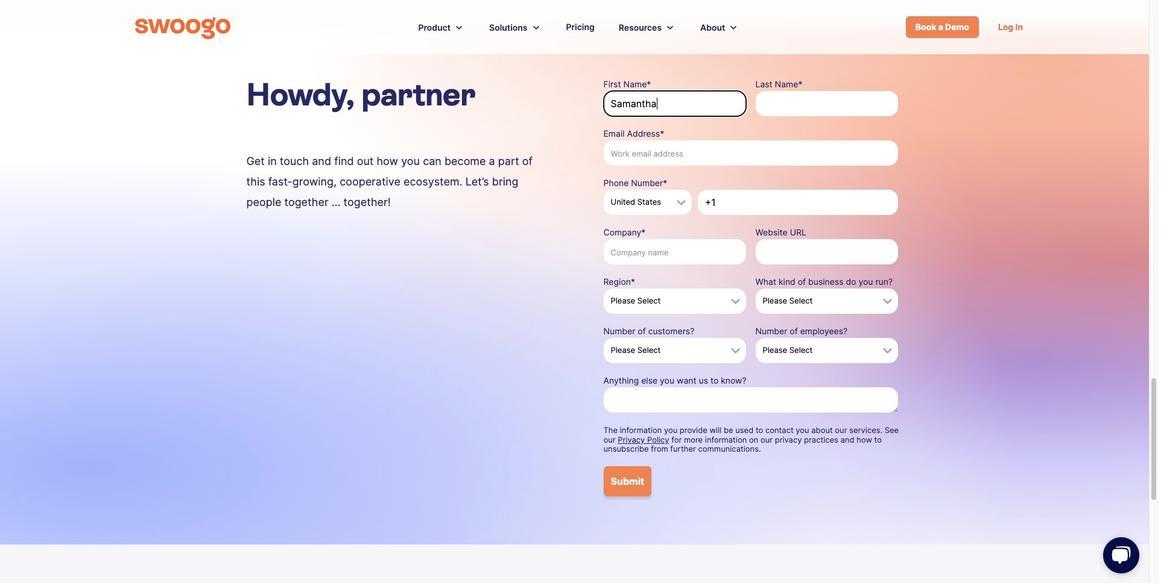 Task type: locate. For each thing, give the bounding box(es) containing it.
None text field
[[604, 91, 746, 117], [756, 91, 898, 117], [756, 240, 898, 265], [604, 388, 898, 413], [604, 91, 746, 117], [756, 91, 898, 117], [756, 240, 898, 265], [604, 388, 898, 413]]

None submit
[[604, 467, 652, 497]]

Company name text field
[[604, 240, 746, 265]]

chat widget region
[[1089, 526, 1149, 584]]

swoogo image
[[135, 17, 231, 39]]

Work email address email field
[[604, 141, 898, 166]]

None telephone field
[[698, 190, 898, 215]]

dialog
[[0, 0, 1158, 584]]



Task type: vqa. For each thing, say whether or not it's contained in the screenshot.
Swoogo G2 Review: Enterprise Best Usability image at left
no



